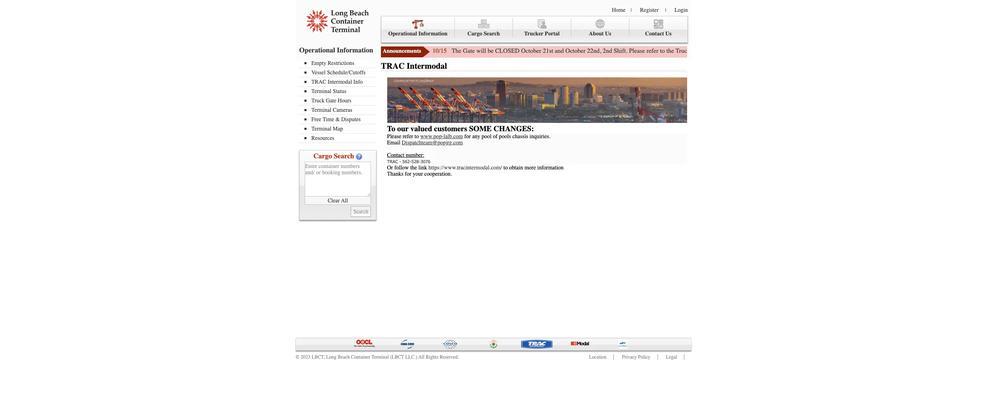 Task type: locate. For each thing, give the bounding box(es) containing it.
1 horizontal spatial menu bar
[[381, 16, 688, 43]]

all right llc.)
[[418, 355, 425, 361]]

hours up cameras
[[338, 98, 351, 104]]

the down 528-
[[410, 165, 417, 171]]

to left the www.pop-
[[415, 134, 419, 140]]

1 horizontal spatial search
[[484, 31, 500, 37]]

1 vertical spatial menu bar
[[299, 59, 379, 143]]

the down contact us
[[667, 47, 674, 55]]

cooperation​.​
[[424, 171, 452, 177]]

1 horizontal spatial operational information
[[388, 31, 448, 37]]

hours left web
[[705, 47, 721, 55]]

please up contact number:
[[387, 134, 401, 140]]

2 us from the left
[[665, 31, 672, 37]]

valued
[[411, 125, 432, 134]]

0 vertical spatial menu bar
[[381, 16, 688, 43]]

intermodal inside empty restrictions vessel schedule/cutoffs trac intermodal info terminal status truck gate hours terminal cameras free time & disputes terminal map resources
[[328, 79, 352, 85]]

0 horizontal spatial cargo
[[314, 152, 332, 160]]

cargo down resources
[[314, 152, 332, 160]]

time
[[323, 117, 334, 123]]

1 horizontal spatial hours
[[705, 47, 721, 55]]

0 horizontal spatial all
[[341, 198, 348, 204]]

trucker portal link
[[513, 18, 571, 38]]

home link
[[612, 7, 626, 13]]

search
[[484, 31, 500, 37], [334, 152, 354, 160]]

to right /
[[503, 165, 508, 171]]

resources
[[311, 135, 334, 142]]

1 horizontal spatial operational
[[388, 31, 417, 37]]

0 horizontal spatial us
[[605, 31, 611, 37]]

0 horizontal spatial |
[[631, 7, 632, 13]]

www.pop-
[[420, 134, 444, 140]]

© 2023 lbct, long beach container terminal (lbct llc.) all rights reserved.
[[296, 355, 459, 361]]

0 vertical spatial search
[[484, 31, 500, 37]]

information
[[418, 31, 448, 37], [337, 46, 373, 54]]

dispatchteam@popjrg.com
[[402, 140, 463, 146]]

1 vertical spatial to
[[415, 134, 419, 140]]

contact up -
[[387, 152, 404, 159]]

1 horizontal spatial cargo search
[[467, 31, 500, 37]]

0 vertical spatial contact
[[645, 31, 664, 37]]

information up restrictions at the top left
[[337, 46, 373, 54]]

1 vertical spatial cargo
[[314, 152, 332, 160]]

hours
[[705, 47, 721, 55], [338, 98, 351, 104]]

0 horizontal spatial the
[[410, 165, 417, 171]]

cargo up will
[[467, 31, 482, 37]]

gate
[[463, 47, 475, 55], [692, 47, 704, 55], [326, 98, 336, 104]]

operational inside menu bar
[[388, 31, 417, 37]]

528-
[[411, 159, 421, 165]]

the inside trac - 562-528-3076​ or follow the link https://www.tracintermodal.com​ / to obtain more information thanks for your cooperation​.​
[[410, 165, 417, 171]]

1 horizontal spatial to
[[503, 165, 508, 171]]

operational information up empty restrictions link
[[299, 46, 373, 54]]

october
[[521, 47, 541, 55], [565, 47, 586, 55]]

status
[[333, 88, 346, 95]]

0 vertical spatial cargo
[[467, 31, 482, 37]]

1 horizontal spatial |
[[665, 7, 666, 13]]

to inside the ​​​​​​​​​​​​​​​​​​​to our valued customers  some changes: please refer to www.pop-lalb.com for any pool of pools chassis inquiries.
[[415, 134, 419, 140]]

0 horizontal spatial please
[[387, 134, 401, 140]]

terminal left "(lbct"
[[371, 355, 389, 361]]

1 us from the left
[[605, 31, 611, 37]]

1 horizontal spatial october
[[565, 47, 586, 55]]

0 vertical spatial operational
[[388, 31, 417, 37]]

the
[[667, 47, 674, 55], [814, 47, 821, 55], [410, 165, 417, 171]]

information up 10/15
[[418, 31, 448, 37]]

0 horizontal spatial information
[[337, 46, 373, 54]]

please inside the ​​​​​​​​​​​​​​​​​​​to our valued customers  some changes: please refer to www.pop-lalb.com for any pool of pools chassis inquiries.
[[387, 134, 401, 140]]

vessel schedule/cutoffs link
[[304, 70, 376, 76]]

| right "home"
[[631, 7, 632, 13]]

for left your
[[405, 171, 411, 177]]

pools
[[499, 134, 511, 140]]

contact down register
[[645, 31, 664, 37]]

long
[[326, 355, 336, 361]]

1 vertical spatial trac
[[311, 79, 326, 85]]

1 horizontal spatial gate
[[463, 47, 475, 55]]

closed
[[495, 47, 520, 55]]

intermodal down 10/15
[[407, 61, 447, 71]]

1 vertical spatial all
[[418, 355, 425, 361]]

will
[[476, 47, 486, 55]]

1 horizontal spatial us
[[665, 31, 672, 37]]

1 horizontal spatial cargo
[[467, 31, 482, 37]]

october left 21st
[[521, 47, 541, 55]]

0 horizontal spatial hours
[[338, 98, 351, 104]]

0 vertical spatial refer
[[647, 47, 659, 55]]

further
[[756, 47, 773, 55]]

cargo search up will
[[467, 31, 500, 37]]

22nd,
[[587, 47, 601, 55]]

refer down contact us
[[647, 47, 659, 55]]

1 vertical spatial cargo search
[[314, 152, 354, 160]]

please
[[629, 47, 645, 55], [387, 134, 401, 140]]

refer right the email
[[403, 134, 413, 140]]

1 vertical spatial refer
[[403, 134, 413, 140]]

1 | from the left
[[631, 7, 632, 13]]

1 vertical spatial contact
[[387, 152, 404, 159]]

0 horizontal spatial october
[[521, 47, 541, 55]]

0 vertical spatial please
[[629, 47, 645, 55]]

1 horizontal spatial the
[[667, 47, 674, 55]]

truck down the "contact us" link
[[676, 47, 690, 55]]

truck up free
[[311, 98, 325, 104]]

https://www.tracintermodal.com​ link
[[429, 165, 501, 171]]

for inside trac - 562-528-3076​ or follow the link https://www.tracintermodal.com​ / to obtain more information thanks for your cooperation​.​
[[405, 171, 411, 177]]

1 horizontal spatial information
[[418, 31, 448, 37]]

1 vertical spatial operational
[[299, 46, 335, 54]]

0 horizontal spatial to
[[415, 134, 419, 140]]

empty restrictions vessel schedule/cutoffs trac intermodal info terminal status truck gate hours terminal cameras free time & disputes terminal map resources
[[311, 60, 366, 142]]

obtain
[[509, 165, 523, 171]]

all
[[341, 198, 348, 204], [418, 355, 425, 361]]

​​​​​​​​​​​​​​​​​​​to our valued customers  some changes: please refer to www.pop-lalb.com for any pool of pools chassis inquiries.
[[387, 125, 550, 140]]

terminal up free
[[311, 107, 331, 113]]

the left week. on the top right of page
[[814, 47, 821, 55]]

search inside menu bar
[[484, 31, 500, 37]]

0 horizontal spatial gate
[[326, 98, 336, 104]]

operational up announcements
[[388, 31, 417, 37]]

search down resources link
[[334, 152, 354, 160]]

trac down vessel
[[311, 79, 326, 85]]

october right and
[[565, 47, 586, 55]]

0 vertical spatial intermodal
[[407, 61, 447, 71]]

trucker portal
[[524, 31, 560, 37]]

customers
[[434, 125, 467, 134]]

1 vertical spatial hours
[[338, 98, 351, 104]]

us for about us
[[605, 31, 611, 37]]

pool
[[482, 134, 492, 140]]

cargo search
[[467, 31, 500, 37], [314, 152, 354, 160]]

home
[[612, 7, 626, 13]]

intermodal up status
[[328, 79, 352, 85]]

free
[[311, 117, 321, 123]]

1 horizontal spatial truck
[[676, 47, 690, 55]]

0 vertical spatial to
[[660, 47, 665, 55]]

2 horizontal spatial the
[[814, 47, 821, 55]]

refer
[[647, 47, 659, 55], [403, 134, 413, 140]]

all right the clear
[[341, 198, 348, 204]]

login
[[675, 7, 688, 13]]

changes:
[[494, 125, 534, 134]]

follow
[[394, 165, 409, 171]]

2nd
[[603, 47, 612, 55]]

1 vertical spatial truck
[[311, 98, 325, 104]]

web
[[722, 47, 733, 55]]

cargo search down resources link
[[314, 152, 354, 160]]

contact for contact number:
[[387, 152, 404, 159]]

None submit
[[351, 207, 371, 217]]

trac intermodal info link
[[304, 79, 376, 85]]

terminal cameras link
[[304, 107, 376, 113]]

terminal
[[311, 88, 331, 95], [311, 107, 331, 113], [311, 126, 331, 132], [371, 355, 389, 361]]

0 horizontal spatial menu bar
[[299, 59, 379, 143]]

1 vertical spatial information
[[337, 46, 373, 54]]

terminal left status
[[311, 88, 331, 95]]

contact us link
[[629, 18, 688, 38]]

0 vertical spatial information
[[418, 31, 448, 37]]

menu bar
[[381, 16, 688, 43], [299, 59, 379, 143]]

3076​
[[421, 159, 430, 165]]

0 vertical spatial operational information
[[388, 31, 448, 37]]

lbct,
[[312, 355, 325, 361]]

intermodal
[[407, 61, 447, 71], [328, 79, 352, 85]]

vessel
[[311, 70, 326, 76]]

operational information
[[388, 31, 448, 37], [299, 46, 373, 54]]

operational up empty at top
[[299, 46, 335, 54]]

1 horizontal spatial contact
[[645, 31, 664, 37]]

gate down status
[[326, 98, 336, 104]]

legal link
[[666, 355, 677, 361]]

​​​​​​​​​​​​​​​​​​​to
[[387, 125, 395, 134]]

trac inside trac - 562-528-3076​ or follow the link https://www.tracintermodal.com​ / to obtain more information thanks for your cooperation​.​
[[387, 159, 398, 165]]

2 vertical spatial trac
[[387, 159, 398, 165]]

for left any
[[464, 134, 471, 140]]

&
[[336, 117, 340, 123]]

1 vertical spatial please
[[387, 134, 401, 140]]

0 horizontal spatial truck
[[311, 98, 325, 104]]

1 horizontal spatial intermodal
[[407, 61, 447, 71]]

trac down announcements
[[381, 61, 405, 71]]

please right shift.
[[629, 47, 645, 55]]

for right 'page'
[[748, 47, 755, 55]]

search up be
[[484, 31, 500, 37]]

| left login link
[[665, 7, 666, 13]]

trac inside empty restrictions vessel schedule/cutoffs trac intermodal info terminal status truck gate hours terminal cameras free time & disputes terminal map resources
[[311, 79, 326, 85]]

number:
[[406, 152, 424, 159]]

contact inside menu bar
[[645, 31, 664, 37]]

contact
[[645, 31, 664, 37], [387, 152, 404, 159]]

©
[[296, 355, 299, 361]]

0 horizontal spatial contact
[[387, 152, 404, 159]]

cargo
[[467, 31, 482, 37], [314, 152, 332, 160]]

to down contact us
[[660, 47, 665, 55]]

operational information up announcements
[[388, 31, 448, 37]]

Enter container numbers and/ or booking numbers.  text field
[[305, 162, 371, 197]]

0 horizontal spatial refer
[[403, 134, 413, 140]]

email
[[387, 140, 400, 146]]

0 horizontal spatial intermodal
[[328, 79, 352, 85]]

0 horizontal spatial search
[[334, 152, 354, 160]]

trac for trac - 562-528-3076​ or follow the link https://www.tracintermodal.com​ / to obtain more information thanks for your cooperation​.​
[[387, 159, 398, 165]]

0 vertical spatial trac
[[381, 61, 405, 71]]

2 vertical spatial to
[[503, 165, 508, 171]]

0 vertical spatial all
[[341, 198, 348, 204]]

clear
[[328, 198, 340, 204]]

announcements
[[383, 48, 421, 54]]

for
[[748, 47, 755, 55], [805, 47, 812, 55], [464, 134, 471, 140], [405, 171, 411, 177]]

terminal map link
[[304, 126, 376, 132]]

0 vertical spatial cargo search
[[467, 31, 500, 37]]

empty restrictions link
[[304, 60, 376, 66]]

to
[[660, 47, 665, 55], [415, 134, 419, 140], [503, 165, 508, 171]]

gate left web
[[692, 47, 704, 55]]

trac up or
[[387, 159, 398, 165]]

gate right the
[[463, 47, 475, 55]]

1 vertical spatial intermodal
[[328, 79, 352, 85]]

restrictions
[[328, 60, 354, 66]]

0 horizontal spatial operational information
[[299, 46, 373, 54]]

your
[[413, 171, 423, 177]]



Task type: describe. For each thing, give the bounding box(es) containing it.
trac - 562-528-3076​ or follow the link https://www.tracintermodal.com​ / to obtain more information thanks for your cooperation​.​
[[387, 159, 564, 177]]

details
[[787, 47, 803, 55]]

info
[[353, 79, 363, 85]]

resources link
[[304, 135, 376, 142]]

lalb.com
[[444, 134, 463, 140]]

truck gate hours link
[[304, 98, 376, 104]]

about us
[[589, 31, 611, 37]]

portal
[[545, 31, 560, 37]]

link
[[418, 165, 427, 171]]

llc.)
[[405, 355, 417, 361]]

1 october from the left
[[521, 47, 541, 55]]

trucker
[[524, 31, 543, 37]]

0 vertical spatial truck
[[676, 47, 690, 55]]

privacy policy
[[622, 355, 651, 361]]

menu bar containing empty restrictions
[[299, 59, 379, 143]]

legal
[[666, 355, 677, 361]]

information
[[537, 165, 564, 171]]

of
[[493, 134, 498, 140]]

gate inside empty restrictions vessel schedule/cutoffs trac intermodal info terminal status truck gate hours terminal cameras free time & disputes terminal map resources
[[326, 98, 336, 104]]

some
[[469, 125, 492, 134]]

1 horizontal spatial please
[[629, 47, 645, 55]]

policy
[[638, 355, 651, 361]]

be
[[488, 47, 494, 55]]

location link
[[589, 355, 607, 361]]

dispatchteam@popjrg.com link
[[402, 140, 463, 146]]

terminal status link
[[304, 88, 376, 95]]

10/15 the gate will be closed october 21st and october 22nd, 2nd shift. please refer to the truck gate hours web page for further gate details for the week.
[[433, 47, 838, 55]]

-
[[399, 159, 401, 165]]

any
[[472, 134, 480, 140]]

reserved.
[[440, 355, 459, 361]]

rights
[[426, 355, 438, 361]]

0 horizontal spatial cargo search
[[314, 152, 354, 160]]

login link
[[675, 7, 688, 13]]

us for contact us
[[665, 31, 672, 37]]

21st
[[543, 47, 553, 55]]

trac intermodal
[[381, 61, 447, 71]]

and
[[555, 47, 564, 55]]

refer inside the ​​​​​​​​​​​​​​​​​​​to our valued customers  some changes: please refer to www.pop-lalb.com for any pool of pools chassis inquiries.
[[403, 134, 413, 140]]

for right details
[[805, 47, 812, 55]]

2 | from the left
[[665, 7, 666, 13]]

1 vertical spatial search
[[334, 152, 354, 160]]

(lbct
[[390, 355, 404, 361]]

disputes
[[341, 117, 361, 123]]

trac for trac intermodal
[[381, 61, 405, 71]]

2 horizontal spatial to
[[660, 47, 665, 55]]

clear all
[[328, 198, 348, 204]]

or
[[387, 165, 393, 171]]

information inside menu bar
[[418, 31, 448, 37]]

clear all button
[[305, 197, 371, 205]]

shift.
[[614, 47, 628, 55]]

inquiries.
[[530, 134, 550, 140]]

thanks
[[387, 171, 403, 177]]

contact number:
[[387, 152, 424, 159]]

container
[[351, 355, 370, 361]]

2 october from the left
[[565, 47, 586, 55]]

cameras
[[333, 107, 352, 113]]

register link
[[640, 7, 659, 13]]

about us link
[[571, 18, 629, 38]]

for inside the ​​​​​​​​​​​​​​​​​​​to our valued customers  some changes: please refer to www.pop-lalb.com for any pool of pools chassis inquiries.
[[464, 134, 471, 140]]

the
[[452, 47, 461, 55]]

cargo search link
[[455, 18, 513, 38]]

privacy policy link
[[622, 355, 651, 361]]

all inside clear all button
[[341, 198, 348, 204]]

chassis
[[512, 134, 528, 140]]

terminal up resources
[[311, 126, 331, 132]]

cargo inside menu bar
[[467, 31, 482, 37]]

1 horizontal spatial refer
[[647, 47, 659, 55]]

hours inside empty restrictions vessel schedule/cutoffs trac intermodal info terminal status truck gate hours terminal cameras free time & disputes terminal map resources
[[338, 98, 351, 104]]

week.
[[823, 47, 838, 55]]

2 horizontal spatial gate
[[692, 47, 704, 55]]

1 horizontal spatial all
[[418, 355, 425, 361]]

more
[[525, 165, 536, 171]]

operational information inside menu bar
[[388, 31, 448, 37]]

empty
[[311, 60, 326, 66]]

cargo search inside menu bar
[[467, 31, 500, 37]]

to inside trac - 562-528-3076​ or follow the link https://www.tracintermodal.com​ / to obtain more information thanks for your cooperation​.​
[[503, 165, 508, 171]]

gate
[[775, 47, 785, 55]]

1 vertical spatial operational information
[[299, 46, 373, 54]]

register
[[640, 7, 659, 13]]

free time & disputes link
[[304, 117, 376, 123]]

our
[[397, 125, 409, 134]]

0 vertical spatial hours
[[705, 47, 721, 55]]

www.pop-lalb.com link
[[420, 134, 463, 140]]

menu bar containing operational information
[[381, 16, 688, 43]]

page
[[734, 47, 746, 55]]

beach
[[338, 355, 350, 361]]

0 horizontal spatial operational
[[299, 46, 335, 54]]

schedule/cutoffs
[[327, 70, 366, 76]]

/
[[501, 165, 502, 171]]

truck inside empty restrictions vessel schedule/cutoffs trac intermodal info terminal status truck gate hours terminal cameras free time & disputes terminal map resources
[[311, 98, 325, 104]]

about
[[589, 31, 604, 37]]

contact for contact us
[[645, 31, 664, 37]]

email dispatchteam@popjrg.com
[[387, 140, 463, 146]]



Task type: vqa. For each thing, say whether or not it's contained in the screenshot.
10/1/23
no



